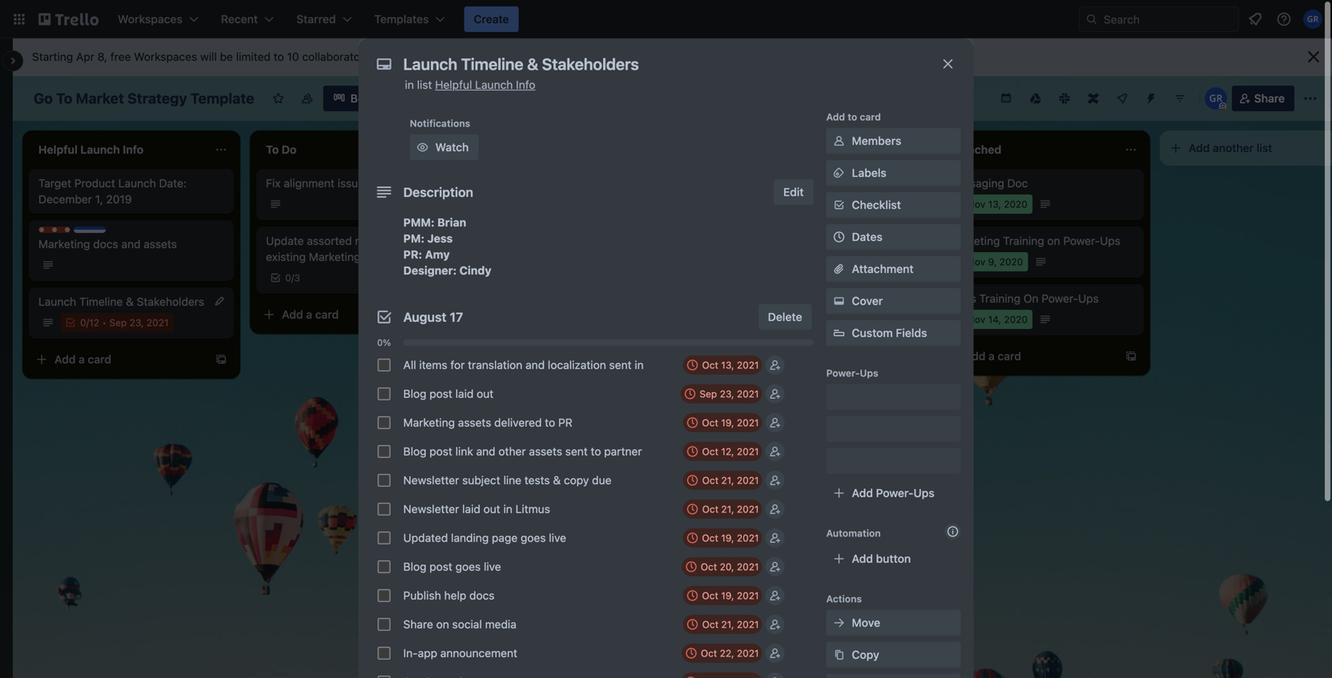 Task type: vqa. For each thing, say whether or not it's contained in the screenshot.
Jul 23, 2020 on the right top of the page
yes



Task type: locate. For each thing, give the bounding box(es) containing it.
blog down aug
[[721, 234, 744, 248]]

move link
[[826, 610, 961, 636]]

actions
[[826, 594, 862, 605]]

1 nov from the top
[[968, 199, 986, 210]]

share for share
[[1254, 92, 1285, 105]]

for
[[450, 358, 465, 372]]

3
[[294, 272, 300, 284]]

2 vertical spatial oct 19, 2021
[[702, 590, 759, 602]]

announcement right -
[[781, 234, 860, 248]]

3 oct 19, 2021 from the top
[[702, 590, 759, 602]]

issue
[[338, 177, 364, 190]]

learn more about collaborator limits link
[[376, 50, 563, 63]]

newsletter
[[403, 474, 459, 487], [403, 503, 459, 516], [752, 558, 808, 571]]

2 nov from the top
[[968, 256, 986, 268]]

23, inside checkbox
[[756, 314, 770, 325]]

and right translation
[[526, 358, 545, 372]]

1 vertical spatial sent
[[565, 445, 588, 458]]

2021 for updated landing page goes live
[[737, 533, 759, 544]]

1 vertical spatial 13,
[[721, 360, 734, 371]]

nov inside option
[[968, 199, 986, 210]]

2 sm image from the top
[[831, 293, 847, 309]]

/ for 3
[[291, 272, 294, 284]]

1 oct 19, 2021 button from the top
[[683, 413, 762, 433]]

2 horizontal spatial launch
[[475, 78, 513, 91]]

13, inside oct 13, 2021 button
[[721, 360, 734, 371]]

oct 21, 2021 button up oct 22, 2021 button
[[683, 615, 762, 634]]

nov left 9,
[[968, 256, 986, 268]]

1 vertical spatial jul
[[740, 580, 753, 591]]

1 jul from the top
[[740, 314, 753, 325]]

goes right page
[[521, 532, 546, 545]]

0 vertical spatial 19,
[[721, 417, 734, 429]]

blog post laid out
[[403, 387, 494, 401]]

blog
[[721, 234, 744, 248], [403, 387, 427, 401], [403, 445, 427, 458], [403, 560, 427, 574]]

launch left timeline
[[38, 295, 76, 308]]

edit button
[[774, 179, 814, 205]]

All items for translation and localization sent in checkbox
[[378, 359, 391, 372]]

0 vertical spatial out
[[477, 387, 494, 401]]

nov inside checkbox
[[968, 314, 986, 325]]

dates
[[852, 230, 883, 244]]

sm image inside move link
[[831, 615, 847, 631]]

oct 19, 2021 button
[[683, 413, 762, 433], [683, 529, 762, 548], [683, 586, 762, 606]]

oct 21, 2021 button for &
[[683, 471, 762, 490]]

1 horizontal spatial /
[[291, 272, 294, 284]]

blog for blog post laid out
[[403, 387, 427, 401]]

delete link
[[758, 304, 812, 330]]

share
[[1254, 92, 1285, 105], [403, 618, 433, 631]]

sm image left cover
[[831, 293, 847, 309]]

marketing inside update assorted references on existing marketing pages
[[309, 250, 361, 264]]

1 vertical spatial /
[[86, 317, 89, 328]]

1 horizontal spatial 23,
[[720, 389, 734, 400]]

13, up sep 23, 2021
[[721, 360, 734, 371]]

add a card button up '0%'
[[256, 302, 433, 328]]

labels
[[852, 166, 887, 179]]

2 jul from the top
[[740, 580, 753, 591]]

1 vertical spatial nov
[[968, 256, 986, 268]]

oct 22, 2021 button
[[682, 644, 762, 663]]

2 oct 21, 2021 button from the top
[[683, 500, 762, 519]]

oct 21, 2021
[[702, 475, 759, 486], [702, 504, 759, 515], [702, 619, 759, 630]]

on left the social
[[436, 618, 449, 631]]

21,
[[761, 199, 774, 210], [721, 475, 734, 486], [721, 504, 734, 515], [721, 619, 734, 630]]

create from template… image
[[442, 308, 455, 321], [1125, 350, 1138, 363]]

21, down 12,
[[721, 475, 734, 486]]

add a card down 3
[[282, 308, 339, 321]]

1 horizontal spatial live
[[549, 532, 566, 545]]

23, down in-app announcement
[[756, 314, 770, 325]]

sep 23, 2021
[[700, 389, 759, 400]]

0 vertical spatial 0
[[285, 272, 291, 284]]

2021 inside the sep 23, 2021 button
[[737, 389, 759, 400]]

newsletter up updated
[[403, 503, 459, 516]]

1 vertical spatial in
[[635, 358, 644, 372]]

2 oct 21, 2021 from the top
[[702, 504, 759, 515]]

1 horizontal spatial sent
[[609, 358, 632, 372]]

1 oct 19, 2021 from the top
[[702, 417, 759, 429]]

add another list
[[1189, 141, 1273, 155]]

in-
[[721, 292, 735, 305], [403, 647, 418, 660]]

in left litmus
[[503, 503, 513, 516]]

post for -
[[747, 234, 770, 248]]

oct 19, 2021 button for live
[[683, 529, 762, 548]]

oct 22, 2021
[[701, 648, 759, 659]]

and down 2019
[[121, 238, 141, 251]]

1 horizontal spatial docs
[[469, 589, 495, 602]]

goes down landing on the left bottom
[[455, 560, 481, 574]]

to up members
[[848, 111, 857, 123]]

oct 19, 2021 button up oct 12, 2021 button
[[683, 413, 762, 433]]

Search field
[[1098, 7, 1239, 31]]

0 vertical spatial newsletter
[[403, 474, 459, 487]]

in- for app
[[403, 647, 418, 660]]

Blog post link and other assets sent to partner checkbox
[[378, 445, 391, 458]]

publish
[[403, 589, 441, 602]]

1 vertical spatial oct 19, 2021 button
[[683, 529, 762, 548]]

oct 19, 2021 down oct 20, 2021
[[702, 590, 759, 602]]

nov for messaging
[[968, 199, 986, 210]]

custom fields button
[[826, 325, 961, 341]]

marketing for marketing assets delivered to pr
[[403, 416, 455, 429]]

jul left 31,
[[740, 580, 753, 591]]

1 vertical spatial newsletter
[[403, 503, 459, 516]]

marketing down color: red, title: none icon
[[38, 238, 90, 251]]

•
[[102, 317, 107, 328]]

21, for newsletter subject line tests & copy due
[[721, 475, 734, 486]]

1 vertical spatial list
[[1257, 141, 1273, 155]]

oct 21, 2021 for &
[[702, 475, 759, 486]]

/ for 12
[[86, 317, 89, 328]]

0 left 3
[[285, 272, 291, 284]]

1 vertical spatial 19,
[[721, 533, 734, 544]]

1 vertical spatial oct 21, 2021
[[702, 504, 759, 515]]

newsletter for newsletter subject line tests & copy due
[[403, 474, 459, 487]]

training up nov 14, 2020
[[979, 292, 1021, 305]]

2 vertical spatial oct 19, 2021 button
[[683, 586, 762, 606]]

newsletter down link
[[403, 474, 459, 487]]

1 vertical spatial sep
[[700, 389, 717, 400]]

share inside august 17 'group'
[[403, 618, 433, 631]]

a
[[306, 308, 312, 321], [989, 350, 995, 363], [79, 353, 85, 366], [761, 616, 767, 629]]

1 19, from the top
[[721, 417, 734, 429]]

description
[[403, 185, 473, 200]]

1 vertical spatial in-
[[403, 647, 418, 660]]

0 horizontal spatial 23,
[[129, 317, 144, 328]]

assets up link
[[458, 416, 491, 429]]

target product launch date: december 1, 2019
[[38, 177, 187, 206]]

line
[[503, 474, 522, 487]]

1 vertical spatial live
[[484, 560, 501, 574]]

oct 19, 2021 up email
[[702, 533, 759, 544]]

marketing inside marketing docs and assets link
[[38, 238, 90, 251]]

power- inside "link"
[[1042, 292, 1078, 305]]

2 19, from the top
[[721, 533, 734, 544]]

0 horizontal spatial goes
[[455, 560, 481, 574]]

1 vertical spatial docs
[[469, 589, 495, 602]]

2 vertical spatial and
[[476, 445, 496, 458]]

create button
[[464, 6, 519, 32]]

nov down messaging
[[968, 199, 986, 210]]

0 horizontal spatial share
[[403, 618, 433, 631]]

1 horizontal spatial launch
[[118, 177, 156, 190]]

marketing down 'blog post laid out'
[[403, 416, 455, 429]]

sm image inside members link
[[831, 133, 847, 149]]

marketing inside marketing training on power-ups link
[[949, 234, 1000, 248]]

updated
[[403, 532, 448, 545]]

1 horizontal spatial 13,
[[988, 199, 1001, 210]]

in right localization at the left bottom of the page
[[635, 358, 644, 372]]

share down publish
[[403, 618, 433, 631]]

ups inside "link"
[[1078, 292, 1099, 305]]

oct for marketing assets delivered to pr
[[702, 417, 718, 429]]

1 oct 21, 2021 button from the top
[[683, 471, 762, 490]]

oct 19, 2021 up oct 12, 2021
[[702, 417, 759, 429]]

blog right blog post link and other assets sent to partner option
[[403, 445, 427, 458]]

publish help docs
[[403, 589, 495, 602]]

0 horizontal spatial sep
[[109, 317, 127, 328]]

go to market strategy template
[[34, 90, 254, 107]]

jul 23, 2020
[[740, 314, 797, 325]]

to left 'pr'
[[545, 416, 555, 429]]

2021 for blog post link and other assets sent to partner
[[737, 446, 759, 457]]

1 horizontal spatial in
[[503, 503, 513, 516]]

and right link
[[476, 445, 496, 458]]

23, for jul
[[756, 314, 770, 325]]

on right the issue
[[367, 177, 380, 190]]

0 horizontal spatial sent
[[565, 445, 588, 458]]

blog up publish
[[403, 560, 427, 574]]

/ down existing
[[291, 272, 294, 284]]

/ left •
[[86, 317, 89, 328]]

jul down app
[[740, 314, 753, 325]]

template
[[190, 90, 254, 107]]

edit card image
[[213, 295, 226, 308]]

power- down custom
[[826, 368, 860, 379]]

13, for oct
[[721, 360, 734, 371]]

app
[[735, 292, 756, 305]]

2 horizontal spatial assets
[[529, 445, 562, 458]]

2 vertical spatial newsletter
[[752, 558, 808, 571]]

jul inside checkbox
[[740, 314, 753, 325]]

0 horizontal spatial in-
[[403, 647, 418, 660]]

sm image for cover
[[831, 293, 847, 309]]

greg robinson (gregrobinson96) image
[[1303, 10, 1323, 29]]

0 vertical spatial 13,
[[988, 199, 1001, 210]]

launch
[[475, 78, 513, 91], [118, 177, 156, 190], [38, 295, 76, 308]]

0 vertical spatial in-
[[721, 292, 735, 305]]

1 horizontal spatial &
[[553, 474, 561, 487]]

info
[[516, 78, 535, 91]]

0 horizontal spatial /
[[86, 317, 89, 328]]

0 horizontal spatial live
[[484, 560, 501, 574]]

list down more
[[417, 78, 432, 91]]

in down more
[[405, 78, 414, 91]]

sent
[[609, 358, 632, 372], [565, 445, 588, 458]]

1 vertical spatial launch
[[118, 177, 156, 190]]

share inside button
[[1254, 92, 1285, 105]]

2020 right 14, at the right
[[1004, 314, 1028, 325]]

Send newsletter checkbox
[[378, 676, 391, 679]]

1 horizontal spatial create from template… image
[[1125, 350, 1138, 363]]

post left link
[[430, 445, 452, 458]]

13, inside nov 13, 2020 option
[[988, 199, 1001, 210]]

goes
[[521, 532, 546, 545], [455, 560, 481, 574]]

share left show menu icon
[[1254, 92, 1285, 105]]

blog post - announcement
[[721, 234, 860, 248]]

oct 19, 2021 button up oct 20, 2021 button
[[683, 529, 762, 548]]

0 vertical spatial create from template… image
[[442, 308, 455, 321]]

1 vertical spatial share
[[403, 618, 433, 631]]

1 horizontal spatial in-
[[721, 292, 735, 305]]

power ups image
[[1116, 92, 1129, 105]]

13, down messaging doc
[[988, 199, 1001, 210]]

0 vertical spatial training
[[1003, 234, 1044, 248]]

training for marketing
[[1003, 234, 1044, 248]]

launch down collaborator
[[475, 78, 513, 91]]

sm image inside labels link
[[831, 165, 847, 181]]

edit
[[783, 185, 804, 199]]

3 sm image from the top
[[831, 615, 847, 631]]

laid up landing on the left bottom
[[462, 503, 481, 516]]

1 vertical spatial assets
[[458, 416, 491, 429]]

nov
[[968, 199, 986, 210], [968, 256, 986, 268], [968, 314, 986, 325]]

in- right 'in-app announcement' option
[[403, 647, 418, 660]]

social promotion
[[721, 177, 808, 190]]

post for goes
[[430, 560, 452, 574]]

out up 'updated landing page goes live'
[[484, 503, 500, 516]]

sm image inside watch button
[[415, 139, 431, 155]]

nov left 14, at the right
[[968, 314, 986, 325]]

card down jul 31, 2020
[[770, 616, 794, 629]]

marketing for marketing docs and assets
[[38, 238, 90, 251]]

button
[[876, 552, 911, 566]]

oct for blog post goes live
[[701, 562, 717, 573]]

jul inside option
[[740, 580, 753, 591]]

2020 right 9,
[[1000, 256, 1023, 268]]

learn
[[376, 50, 405, 63]]

docs
[[93, 238, 118, 251], [469, 589, 495, 602]]

/
[[291, 272, 294, 284], [86, 317, 89, 328]]

post down items
[[430, 387, 452, 401]]

0 horizontal spatial list
[[417, 78, 432, 91]]

training inside "link"
[[979, 292, 1021, 305]]

on
[[1024, 292, 1039, 305]]

greg robinson (gregrobinson96) image
[[1205, 87, 1227, 110]]

0 vertical spatial assets
[[144, 238, 177, 251]]

23, down the oct 13, 2021
[[720, 389, 734, 400]]

sm image down actions
[[831, 615, 847, 631]]

1 vertical spatial &
[[553, 474, 561, 487]]

marketing inside august 17 'group'
[[403, 416, 455, 429]]

sent right localization at the left bottom of the page
[[609, 358, 632, 372]]

1 vertical spatial sm image
[[831, 293, 847, 309]]

21, up email
[[721, 504, 734, 515]]

3 oct 21, 2021 from the top
[[702, 619, 759, 630]]

2020 for marketing
[[1000, 256, 1023, 268]]

1 oct 21, 2021 from the top
[[702, 475, 759, 486]]

blog post link and other assets sent to partner
[[403, 445, 642, 458]]

2021 inside oct 12, 2021 button
[[737, 446, 759, 457]]

1 vertical spatial training
[[979, 292, 1021, 305]]

2021 inside oct 22, 2021 button
[[737, 648, 759, 659]]

create from template… image
[[215, 353, 228, 366]]

assets up tests
[[529, 445, 562, 458]]

2021 for newsletter laid out in litmus
[[737, 504, 759, 515]]

2 vertical spatial sm image
[[831, 615, 847, 631]]

oct 21, 2021 button
[[683, 471, 762, 490], [683, 500, 762, 519], [683, 615, 762, 634]]

oct inside button
[[702, 446, 719, 457]]

2 vertical spatial 19,
[[721, 590, 734, 602]]

Newsletter subject line tests & copy due checkbox
[[378, 474, 391, 487]]

23, down launch timeline & stakeholders link
[[129, 317, 144, 328]]

sales training on power-ups link
[[949, 291, 1134, 307]]

add a card down 12
[[54, 353, 111, 366]]

share button
[[1232, 86, 1295, 111]]

docs down color: blue, title: none image
[[93, 238, 118, 251]]

nov 14, 2020
[[968, 314, 1028, 325]]

brian
[[437, 216, 466, 229]]

1 horizontal spatial share
[[1254, 92, 1285, 105]]

update assorted references on existing marketing pages link
[[266, 233, 452, 265]]

1 vertical spatial and
[[526, 358, 545, 372]]

assets up stakeholders
[[144, 238, 177, 251]]

product
[[74, 177, 115, 190]]

2020 inside option
[[1004, 199, 1028, 210]]

21, for newsletter laid out in litmus
[[721, 504, 734, 515]]

0 horizontal spatial and
[[121, 238, 141, 251]]

sm image
[[831, 133, 847, 149], [415, 139, 431, 155], [831, 389, 847, 405], [831, 421, 847, 437], [831, 453, 847, 469], [831, 647, 847, 663]]

oct 13, 2021 button
[[683, 356, 762, 375]]

1 horizontal spatial goes
[[521, 532, 546, 545]]

2021 for in-app announcement
[[737, 648, 759, 659]]

app
[[418, 647, 437, 660]]

will
[[200, 50, 217, 63]]

sent for in
[[609, 358, 632, 372]]

sep down oct 13, 2021 button
[[700, 389, 717, 400]]

nov inside option
[[968, 256, 986, 268]]

2 vertical spatial oct 21, 2021
[[702, 619, 759, 630]]

2 vertical spatial assets
[[529, 445, 562, 458]]

notifications
[[410, 118, 470, 129]]

launch up 2019
[[118, 177, 156, 190]]

2021 for all items for translation and localization sent in
[[737, 360, 759, 371]]

Nov 13, 2020 checkbox
[[949, 195, 1033, 214]]

add inside "button"
[[1189, 141, 1210, 155]]

3 nov from the top
[[968, 314, 986, 325]]

in- inside august 17 'group'
[[403, 647, 418, 660]]

1 vertical spatial oct 21, 2021 button
[[683, 500, 762, 519]]

& inside august 17 'group'
[[553, 474, 561, 487]]

2 horizontal spatial and
[[526, 358, 545, 372]]

None text field
[[395, 50, 924, 79]]

23, for sep
[[720, 389, 734, 400]]

0 vertical spatial oct 21, 2021
[[702, 475, 759, 486]]

training up the nov 9, 2020 in the right of the page
[[1003, 234, 1044, 248]]

launch inside target product launch date: december 1, 2019
[[118, 177, 156, 190]]

oct 21, 2021 button down oct 12, 2021 button
[[683, 471, 762, 490]]

out up marketing assets delivered to pr
[[477, 387, 494, 401]]

partner
[[604, 445, 642, 458]]

0 vertical spatial sm image
[[831, 165, 847, 181]]

0 vertical spatial jul
[[740, 314, 753, 325]]

training for sales
[[979, 292, 1021, 305]]

0 vertical spatial launch
[[475, 78, 513, 91]]

newsletter up jul 31, 2020
[[752, 558, 808, 571]]

0 horizontal spatial assets
[[144, 238, 177, 251]]

10
[[287, 50, 299, 63]]

jul 31, 2020
[[740, 580, 796, 591]]

add a card button down '0 / 12 • sep 23, 2021'
[[29, 347, 205, 373]]

add a card for add a card button underneath jul 31, 2020
[[737, 616, 794, 629]]

oct 19, 2021 button down oct 20, 2021 button
[[683, 586, 762, 606]]

0 horizontal spatial create from template… image
[[442, 308, 455, 321]]

in-app announcement
[[721, 292, 838, 305]]

list right another at top right
[[1257, 141, 1273, 155]]

2020 right 31,
[[772, 580, 796, 591]]

add a card for update assorted references on existing marketing pages create from template… image's add a card button
[[282, 308, 339, 321]]

2020 down doc
[[1004, 199, 1028, 210]]

0 vertical spatial list
[[417, 78, 432, 91]]

2021 inside oct 20, 2021 button
[[737, 562, 759, 573]]

list
[[417, 78, 432, 91], [1257, 141, 1273, 155]]

social promotion link
[[721, 175, 907, 191]]

2021
[[147, 317, 169, 328], [737, 360, 759, 371], [737, 389, 759, 400], [737, 417, 759, 429], [737, 446, 759, 457], [737, 475, 759, 486], [737, 504, 759, 515], [737, 533, 759, 544], [737, 562, 759, 573], [737, 590, 759, 602], [737, 619, 759, 630], [737, 648, 759, 659]]

marketing down "assorted"
[[309, 250, 361, 264]]

2021 for share on social media
[[737, 619, 759, 630]]

december
[[38, 193, 92, 206]]

blog for blog post - announcement
[[721, 234, 744, 248]]

free
[[110, 50, 131, 63]]

/pricing
[[383, 177, 422, 190]]

1 horizontal spatial list
[[1257, 141, 1273, 155]]

2021 inside oct 13, 2021 button
[[737, 360, 759, 371]]

2 horizontal spatial 23,
[[756, 314, 770, 325]]

oct 21, 2021 down oct 12, 2021
[[702, 475, 759, 486]]

oct for share on social media
[[702, 619, 719, 630]]

post for link
[[430, 445, 452, 458]]

0 for 0 / 3
[[285, 272, 291, 284]]

a down '0 / 12 • sep 23, 2021'
[[79, 353, 85, 366]]

on up pr:
[[413, 234, 426, 248]]

oct 19, 2021 button for pr
[[683, 413, 762, 433]]

laid down for
[[455, 387, 474, 401]]

amy
[[425, 248, 450, 261]]

search image
[[1086, 13, 1098, 26]]

Publish help docs checkbox
[[378, 590, 391, 602]]

sm image
[[831, 165, 847, 181], [831, 293, 847, 309], [831, 615, 847, 631]]

0 vertical spatial oct 19, 2021
[[702, 417, 759, 429]]

0 for 0 / 12 • sep 23, 2021
[[80, 317, 86, 328]]

in list helpful launch info
[[405, 78, 535, 91]]

on inside update assorted references on existing marketing pages
[[413, 234, 426, 248]]

oct
[[702, 360, 719, 371], [702, 417, 718, 429], [702, 446, 719, 457], [702, 475, 719, 486], [702, 504, 719, 515], [702, 533, 718, 544], [701, 562, 717, 573], [702, 590, 718, 602], [702, 619, 719, 630], [701, 648, 717, 659]]

13, for nov
[[988, 199, 1001, 210]]

21, up 22,
[[721, 619, 734, 630]]

add to card
[[826, 111, 881, 123]]

0 horizontal spatial launch
[[38, 295, 76, 308]]

2 oct 19, 2021 button from the top
[[683, 529, 762, 548]]

0 horizontal spatial 0
[[80, 317, 86, 328]]

1 horizontal spatial 0
[[285, 272, 291, 284]]

to left partner at the left bottom of page
[[591, 445, 601, 458]]

tests
[[525, 474, 550, 487]]

email newsletter link
[[721, 557, 907, 573]]

1 vertical spatial goes
[[455, 560, 481, 574]]

board
[[350, 92, 382, 105]]

2 vertical spatial oct 21, 2021 button
[[683, 615, 762, 634]]

power- right on
[[1042, 292, 1078, 305]]

marketing up nov 9, 2020 option
[[949, 234, 1000, 248]]

add a card button for create from template… icon
[[29, 347, 205, 373]]

0 vertical spatial /
[[291, 272, 294, 284]]

sm image for labels
[[831, 165, 847, 181]]

2 oct 19, 2021 from the top
[[702, 533, 759, 544]]

add a card button down nov 14, 2020
[[939, 344, 1115, 369]]

announcement up delete
[[759, 292, 838, 305]]

sm image left labels
[[831, 165, 847, 181]]

0 vertical spatial sent
[[609, 358, 632, 372]]

in-app announcement
[[403, 647, 517, 660]]

star or unstar board image
[[272, 92, 285, 105]]

0 vertical spatial oct 21, 2021 button
[[683, 471, 762, 490]]

oct 21, 2021 button up email
[[683, 500, 762, 519]]

date:
[[159, 177, 187, 190]]

sm image inside 'cover' link
[[831, 293, 847, 309]]

add a card button for create from template… image associated with marketing training on power-ups
[[939, 344, 1115, 369]]

august 17 group
[[371, 351, 814, 679]]

jul for jul 23, 2020
[[740, 314, 753, 325]]

go
[[34, 90, 53, 107]]

power- down messaging doc 'link'
[[1063, 234, 1100, 248]]

sep
[[109, 317, 127, 328], [700, 389, 717, 400]]

1 vertical spatial laid
[[462, 503, 481, 516]]

sep right •
[[109, 317, 127, 328]]

23, inside button
[[720, 389, 734, 400]]

add a card button down jul 31, 2020
[[711, 610, 888, 635]]

Newsletter laid out in Litmus checkbox
[[378, 503, 391, 516]]

0 horizontal spatial 13,
[[721, 360, 734, 371]]

add another list button
[[1160, 131, 1332, 166]]

1 sm image from the top
[[831, 165, 847, 181]]

oct for newsletter laid out in litmus
[[702, 504, 719, 515]]

open information menu image
[[1276, 11, 1292, 27]]

2 vertical spatial nov
[[968, 314, 986, 325]]

post up publish help docs
[[430, 560, 452, 574]]

2020 inside checkbox
[[1004, 314, 1028, 325]]

1 vertical spatial oct 19, 2021
[[702, 533, 759, 544]]



Task type: describe. For each thing, give the bounding box(es) containing it.
Jul 23, 2020 checkbox
[[721, 310, 802, 329]]

0 notifications image
[[1246, 10, 1265, 29]]

20,
[[720, 562, 734, 573]]

1 horizontal spatial and
[[476, 445, 496, 458]]

blog post - announcement link
[[721, 233, 907, 249]]

Updated landing page goes live checkbox
[[378, 532, 391, 545]]

oct for in-app announcement
[[701, 648, 717, 659]]

create from template… image for marketing training on power-ups
[[1125, 350, 1138, 363]]

2020 for email
[[772, 580, 796, 591]]

pmm:
[[403, 216, 435, 229]]

helpful launch info link
[[435, 78, 535, 91]]

2 horizontal spatial in
[[635, 358, 644, 372]]

on inside august 17 'group'
[[436, 618, 449, 631]]

19, for pr
[[721, 417, 734, 429]]

oct 21, 2021 button for litmus
[[683, 500, 762, 519]]

Marketing assets delivered to PR checkbox
[[378, 417, 391, 429]]

limits
[[536, 50, 563, 63]]

sep inside button
[[700, 389, 717, 400]]

launch timeline & stakeholders
[[38, 295, 204, 308]]

oct for publish help docs
[[702, 590, 718, 602]]

post for laid
[[430, 387, 452, 401]]

create from template… image for update assorted references on existing marketing pages
[[442, 308, 455, 321]]

list inside add another list "button"
[[1257, 141, 1273, 155]]

power- up 'automation'
[[876, 487, 914, 500]]

Jul 31, 2020 checkbox
[[721, 576, 800, 595]]

help
[[444, 589, 466, 602]]

cover
[[852, 294, 883, 308]]

2020 down the promotion
[[776, 199, 800, 210]]

localization
[[548, 358, 606, 372]]

a down update assorted references on existing marketing pages
[[306, 308, 312, 321]]

show menu image
[[1303, 91, 1319, 107]]

sent for to
[[565, 445, 588, 458]]

oct 19, 2021 for pr
[[702, 417, 759, 429]]

0 vertical spatial live
[[549, 532, 566, 545]]

designer:
[[403, 264, 457, 277]]

2021 for newsletter subject line tests & copy due
[[737, 475, 759, 486]]

docs inside august 17 'group'
[[469, 589, 495, 602]]

blog for blog post goes live
[[403, 560, 427, 574]]

card down update assorted references on existing marketing pages
[[315, 308, 339, 321]]

0 vertical spatial goes
[[521, 532, 546, 545]]

19, for live
[[721, 533, 734, 544]]

checklist
[[852, 198, 901, 211]]

add a card down 14, at the right
[[965, 350, 1021, 363]]

nov for marketing
[[968, 256, 986, 268]]

nov 13, 2020
[[968, 199, 1028, 210]]

Board name text field
[[26, 86, 262, 111]]

0 vertical spatial in
[[405, 78, 414, 91]]

share on social media
[[403, 618, 516, 631]]

2021 for blog post goes live
[[737, 562, 759, 573]]

collaborators.
[[302, 50, 373, 63]]

all items for translation and localization sent in
[[403, 358, 644, 372]]

1 vertical spatial out
[[484, 503, 500, 516]]

update
[[266, 234, 304, 248]]

delete
[[768, 310, 802, 324]]

launch timeline & stakeholders link
[[38, 294, 224, 310]]

oct 20, 2021 button
[[682, 558, 762, 577]]

to left 10
[[274, 50, 284, 63]]

aug 21, 2020
[[740, 199, 800, 210]]

nov 9, 2020
[[968, 256, 1023, 268]]

1,
[[95, 193, 103, 206]]

Blog post laid out checkbox
[[378, 388, 391, 401]]

oct 12, 2021 button
[[683, 442, 762, 461]]

about
[[438, 50, 467, 63]]

calendar power-up image
[[1000, 91, 1012, 104]]

fix alignment issue on /pricing
[[266, 177, 422, 190]]

launch inside launch timeline & stakeholders link
[[38, 295, 76, 308]]

media
[[485, 618, 516, 631]]

Aug 21, 2020 checkbox
[[721, 195, 805, 214]]

sm image for move
[[831, 615, 847, 631]]

21, for share on social media
[[721, 619, 734, 630]]

color: blue, title: none image
[[74, 227, 106, 233]]

alignment
[[284, 177, 335, 190]]

0 vertical spatial announcement
[[781, 234, 860, 248]]

translation
[[468, 358, 523, 372]]

jul for jul 31, 2020
[[740, 580, 753, 591]]

2020 down in-app announcement
[[773, 314, 797, 325]]

cindy
[[460, 264, 492, 277]]

other
[[499, 445, 526, 458]]

copy
[[564, 474, 589, 487]]

card up members
[[860, 111, 881, 123]]

oct 13, 2021
[[702, 360, 759, 371]]

In-app announcement checkbox
[[378, 647, 391, 660]]

marketing docs and assets link
[[38, 236, 224, 252]]

Share on social media checkbox
[[378, 618, 391, 631]]

be
[[220, 50, 233, 63]]

stakeholders
[[137, 295, 204, 308]]

sales
[[949, 292, 976, 305]]

copy
[[852, 648, 879, 662]]

0 vertical spatial sep
[[109, 317, 127, 328]]

add a card for add a card button associated with create from template… icon
[[54, 353, 111, 366]]

2020 for sales
[[1004, 314, 1028, 325]]

marketing for marketing training on power-ups
[[949, 234, 1000, 248]]

17
[[450, 310, 463, 325]]

in- for app
[[721, 292, 735, 305]]

august 17
[[403, 310, 463, 325]]

a down 31,
[[761, 616, 767, 629]]

2 vertical spatial in
[[503, 503, 513, 516]]

limited
[[236, 50, 271, 63]]

add a card button for update assorted references on existing marketing pages create from template… image
[[256, 302, 433, 328]]

0 vertical spatial and
[[121, 238, 141, 251]]

Nov 9, 2020 checkbox
[[949, 252, 1028, 272]]

messaging
[[949, 177, 1004, 190]]

newsletter for newsletter laid out in litmus
[[403, 503, 459, 516]]

oct 21, 2021 for litmus
[[702, 504, 759, 515]]

primary element
[[0, 0, 1332, 38]]

3 oct 21, 2021 button from the top
[[683, 615, 762, 634]]

landing
[[451, 532, 489, 545]]

Nov 14, 2020 checkbox
[[949, 310, 1033, 329]]

create
[[474, 12, 509, 26]]

color: red, title: none image
[[38, 227, 70, 233]]

12
[[89, 317, 99, 328]]

2021 for blog post laid out
[[737, 389, 759, 400]]

in-app announcement link
[[721, 291, 907, 307]]

0 horizontal spatial &
[[126, 295, 134, 308]]

board link
[[323, 86, 391, 111]]

blog for blog post link and other assets sent to partner
[[403, 445, 427, 458]]

3 19, from the top
[[721, 590, 734, 602]]

oct for all items for translation and localization sent in
[[702, 360, 719, 371]]

updated landing page goes live
[[403, 532, 566, 545]]

3 oct 19, 2021 button from the top
[[683, 586, 762, 606]]

1 horizontal spatial assets
[[458, 416, 491, 429]]

marketing training on power-ups
[[949, 234, 1121, 248]]

add button button
[[826, 546, 961, 572]]

oct for newsletter subject line tests & copy due
[[702, 475, 719, 486]]

14,
[[988, 314, 1001, 325]]

2021 for publish help docs
[[737, 590, 759, 602]]

Blog post goes live checkbox
[[378, 561, 391, 574]]

checklist button
[[826, 192, 961, 218]]

card down nov 14, 2020
[[998, 350, 1021, 363]]

add inside button
[[852, 552, 873, 566]]

workspaces
[[134, 50, 197, 63]]

pr
[[558, 416, 573, 429]]

2021 for marketing assets delivered to pr
[[737, 417, 759, 429]]

card down •
[[88, 353, 111, 366]]

cover link
[[826, 288, 961, 314]]

delivered
[[494, 416, 542, 429]]

to
[[56, 90, 72, 107]]

share for share on social media
[[403, 618, 433, 631]]

oct for blog post link and other assets sent to partner
[[702, 446, 719, 457]]

nov for sales
[[968, 314, 986, 325]]

oct for updated landing page goes live
[[702, 533, 718, 544]]

august
[[403, 310, 447, 325]]

marketing assets delivered to pr
[[403, 416, 573, 429]]

litmus
[[516, 503, 550, 516]]

pmm: brian pm: jess pr: amy designer: cindy
[[403, 216, 492, 277]]

0 horizontal spatial docs
[[93, 238, 118, 251]]

watch
[[435, 141, 469, 154]]

workspace visible image
[[301, 92, 314, 105]]

oct 19, 2021 for live
[[702, 533, 759, 544]]

attachment
[[852, 262, 914, 276]]

on inside "link"
[[367, 177, 380, 190]]

custom fields
[[852, 326, 927, 340]]

31,
[[756, 580, 769, 591]]

a down nov 14, 2020 checkbox
[[989, 350, 995, 363]]

members link
[[826, 128, 961, 154]]

update assorted references on existing marketing pages
[[266, 234, 426, 264]]

aug
[[740, 199, 758, 210]]

add button
[[852, 552, 911, 566]]

sm image inside copy link
[[831, 647, 847, 663]]

2020 for messaging
[[1004, 199, 1028, 210]]

announcement
[[440, 647, 517, 660]]

starting
[[32, 50, 73, 63]]

0 vertical spatial laid
[[455, 387, 474, 401]]

9,
[[988, 256, 997, 268]]

21, inside checkbox
[[761, 199, 774, 210]]

1 vertical spatial announcement
[[759, 292, 838, 305]]

add power-ups link
[[826, 481, 961, 506]]

collaborator
[[470, 50, 533, 63]]

on down messaging doc 'link'
[[1047, 234, 1060, 248]]



